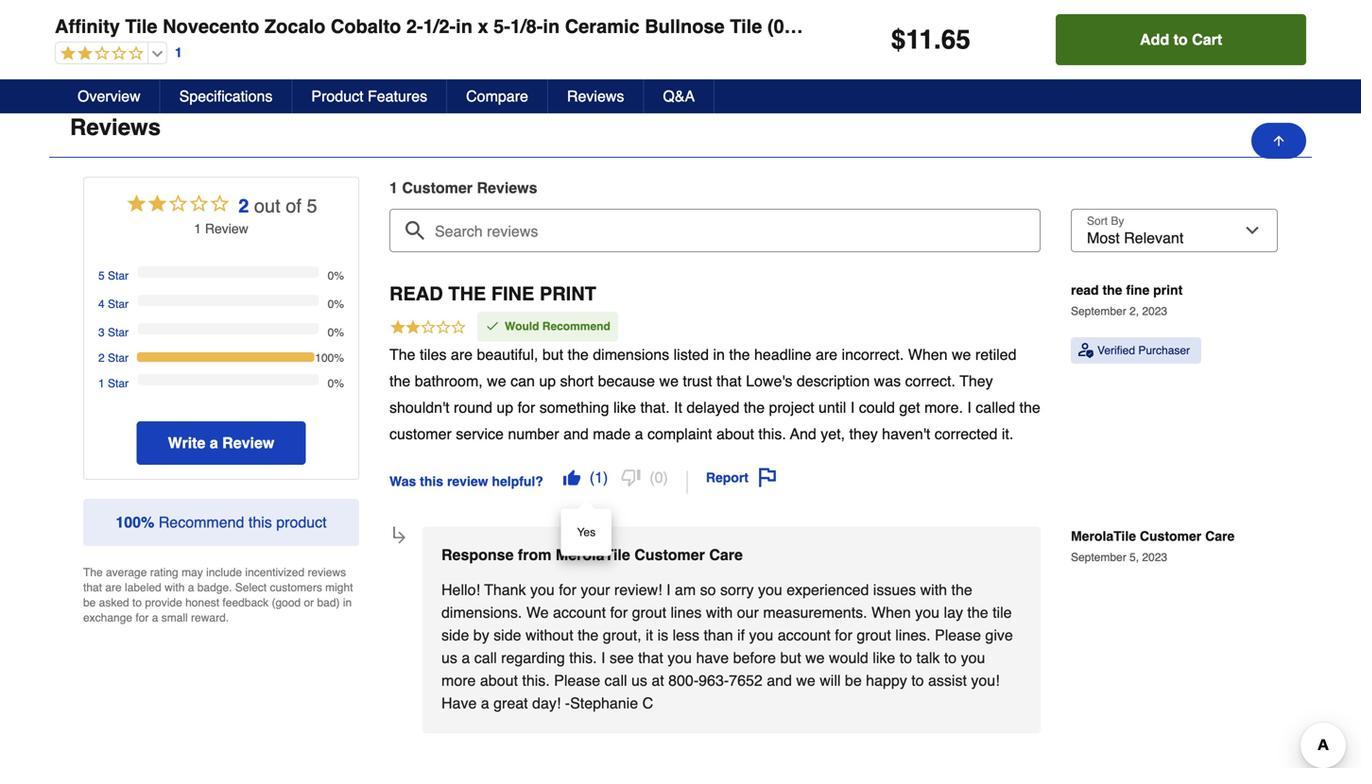 Task type: locate. For each thing, give the bounding box(es) containing it.
1 vertical spatial care
[[710, 547, 743, 564]]

1 horizontal spatial side
[[494, 627, 522, 645]]

we left can
[[487, 373, 507, 390]]

3 0% from the top
[[328, 326, 344, 339]]

compare down 5-
[[466, 87, 529, 105]]

compare down affinity
[[70, 40, 168, 66]]

account down your
[[553, 604, 606, 622]]

2 for out
[[239, 195, 249, 217]]

2023
[[1143, 305, 1168, 318], [1143, 551, 1168, 565]]

recommend
[[543, 320, 611, 333], [159, 514, 244, 531]]

0 vertical spatial review
[[477, 179, 529, 197]]

september
[[1072, 305, 1127, 318], [1072, 551, 1127, 565]]

0 vertical spatial about
[[717, 426, 755, 443]]

1 horizontal spatial the
[[390, 346, 416, 364]]

us left "at"
[[632, 672, 648, 690]]

1 horizontal spatial that
[[639, 650, 664, 667]]

1 vertical spatial us
[[632, 672, 648, 690]]

a down provide
[[152, 612, 158, 625]]

1 september from the top
[[1072, 305, 1127, 318]]

recommend up may
[[159, 514, 244, 531]]

1 horizontal spatial )
[[664, 469, 669, 487]]

1/8-
[[511, 16, 543, 37]]

5 up the 4
[[98, 269, 105, 283]]

0 vertical spatial recommend
[[543, 320, 611, 333]]

0 horizontal spatial this
[[249, 514, 272, 531]]

2 vertical spatial review
[[222, 434, 275, 452]]

select
[[235, 581, 267, 595]]

) for ( 0 )
[[664, 469, 669, 487]]

1 horizontal spatial recommend
[[543, 320, 611, 333]]

see
[[610, 650, 634, 667]]

11
[[906, 25, 934, 55]]

1 horizontal spatial (
[[650, 469, 655, 487]]

more
[[442, 672, 476, 690]]

that inside the hello! thank you for your review! i am so sorry you experienced issues with the dimensions. we account for grout lines with our measurements. when you lay the tile side by side without the grout, it is less than if you account for grout lines. please give us a call regarding this. i see that you have before but we would like to talk to you more about this. please call us at 800-963-7652 and we will be happy to assist you! have a great day! -stephanie c
[[639, 650, 664, 667]]

merolatile down yes
[[556, 547, 631, 564]]

please up -
[[554, 672, 601, 690]]

0 vertical spatial merolatile
[[1072, 529, 1137, 544]]

0 vertical spatial grout
[[632, 604, 667, 622]]

dimensions
[[593, 346, 670, 364]]

that down it
[[639, 650, 664, 667]]

1 horizontal spatial up
[[539, 373, 556, 390]]

2 left the out at the left top of the page
[[239, 195, 249, 217]]

grout up "would"
[[857, 627, 892, 645]]

for down can
[[518, 399, 536, 417]]

0 horizontal spatial us
[[442, 650, 458, 667]]

1 vertical spatial september
[[1072, 551, 1127, 565]]

the down lowe's
[[744, 399, 765, 417]]

1 horizontal spatial but
[[781, 650, 802, 667]]

1 customer review s
[[390, 179, 538, 197]]

star down '2 star'
[[108, 377, 129, 390]]

in right 5-
[[543, 16, 560, 37]]

5,
[[1130, 551, 1140, 565]]

the for the tiles are beautiful, but the dimensions listed in the headline are incorrect. when we retiled the bathroom, we can up short because we trust that lowe's description was correct. they shouldn't round up for something like that. it delayed the project until i could get more. i called the customer service number and made a  complaint about this. and yet, they haven't corrected it.
[[390, 346, 416, 364]]

please down lay
[[935, 627, 982, 645]]

that up delayed
[[717, 373, 742, 390]]

1 vertical spatial account
[[778, 627, 831, 645]]

2 horizontal spatial customer
[[1141, 529, 1202, 544]]

0 vertical spatial september
[[1072, 305, 1127, 318]]

1 vertical spatial but
[[781, 650, 802, 667]]

to down labeled
[[132, 597, 142, 610]]

0 vertical spatial 2
[[239, 195, 249, 217]]

side left by
[[442, 627, 469, 645]]

1 ( from the left
[[590, 469, 595, 487]]

1 horizontal spatial 5
[[307, 195, 317, 217]]

like down because
[[614, 399, 637, 417]]

a down may
[[188, 581, 194, 595]]

with down rating
[[165, 581, 185, 595]]

tile right affinity
[[125, 16, 158, 37]]

0 vertical spatial the
[[390, 346, 416, 364]]

merolatile up 5,
[[1072, 529, 1137, 544]]

2 horizontal spatial that
[[717, 373, 742, 390]]

and inside the hello! thank you for your review! i am so sorry you experienced issues with the dimensions. we account for grout lines with our measurements. when you lay the tile side by side without the grout, it is less than if you account for grout lines. please give us a call regarding this. i see that you have before but we would like to talk to you more about this. please call us at 800-963-7652 and we will be happy to assist you! have a great day! -stephanie c
[[767, 672, 793, 690]]

(good
[[272, 597, 301, 610]]

0 vertical spatial care
[[1206, 529, 1235, 544]]

the left tile
[[968, 604, 989, 622]]

( right the thumb down image
[[650, 469, 655, 487]]

1 vertical spatial be
[[845, 672, 862, 690]]

2023 inside merolatile customer care september 5, 2023
[[1143, 551, 1168, 565]]

1 vertical spatial that
[[83, 581, 102, 595]]

that up asked
[[83, 581, 102, 595]]

1 vertical spatial 2
[[98, 352, 105, 365]]

be
[[83, 597, 96, 610], [845, 672, 862, 690]]

care inside merolatile customer care september 5, 2023
[[1206, 529, 1235, 544]]

1 vertical spatial like
[[873, 650, 896, 667]]

merolatile inside merolatile customer care september 5, 2023
[[1072, 529, 1137, 544]]

but inside the hello! thank you for your review! i am so sorry you experienced issues with the dimensions. we account for grout lines with our measurements. when you lay the tile side by side without the grout, it is less than if you account for grout lines. please give us a call regarding this. i see that you have before but we would like to talk to you more about this. please call us at 800-963-7652 and we will be happy to assist you! have a great day! -stephanie c
[[781, 650, 802, 667]]

0 horizontal spatial and
[[564, 426, 589, 443]]

1 vertical spatial customer
[[1141, 529, 1202, 544]]

0% for 1 star
[[328, 377, 344, 390]]

0 vertical spatial and
[[564, 426, 589, 443]]

0 horizontal spatial (
[[590, 469, 595, 487]]

0 horizontal spatial call
[[475, 650, 497, 667]]

2 september from the top
[[1072, 551, 1127, 565]]

1 vertical spatial and
[[767, 672, 793, 690]]

1 for 1 customer review s
[[390, 179, 398, 197]]

be up exchange
[[83, 597, 96, 610]]

lines.
[[896, 627, 931, 645]]

us up the "more" at the bottom of the page
[[442, 650, 458, 667]]

1 horizontal spatial about
[[717, 426, 755, 443]]

2 down the 3
[[98, 352, 105, 365]]

this. down regarding
[[522, 672, 550, 690]]

1 horizontal spatial customer
[[635, 547, 705, 564]]

small
[[161, 612, 188, 625]]

could
[[859, 399, 896, 417]]

3 star from the top
[[108, 326, 129, 339]]

1 star from the top
[[108, 269, 129, 283]]

like inside the hello! thank you for your review! i am so sorry you experienced issues with the dimensions. we account for grout lines with our measurements. when you lay the tile side by side without the grout, it is less than if you account for grout lines. please give us a call regarding this. i see that you have before but we would like to talk to you more about this. please call us at 800-963-7652 and we will be happy to assist you! have a great day! -stephanie c
[[873, 650, 896, 667]]

2 vertical spatial customer
[[635, 547, 705, 564]]

be right the will
[[845, 672, 862, 690]]

specifications
[[179, 87, 273, 105]]

in inside the tiles are beautiful, but the dimensions listed in the headline are incorrect. when we retiled the bathroom, we can up short because we trust that lowe's description was correct. they shouldn't round up for something like that. it delayed the project until i could get more. i called the customer service number and made a  complaint about this. and yet, they haven't corrected it.
[[714, 346, 725, 364]]

1 vertical spatial merolatile
[[556, 547, 631, 564]]

1 vertical spatial grout
[[857, 627, 892, 645]]

be inside the hello! thank you for your review! i am so sorry you experienced issues with the dimensions. we account for grout lines with our measurements. when you lay the tile side by side without the grout, it is less than if you account for grout lines. please give us a call regarding this. i see that you have before but we would like to talk to you more about this. please call us at 800-963-7652 and we will be happy to assist you! have a great day! -stephanie c
[[845, 672, 862, 690]]

star for 5 star
[[108, 269, 129, 283]]

account
[[553, 604, 606, 622], [778, 627, 831, 645]]

0 horizontal spatial tile
[[125, 16, 158, 37]]

by
[[474, 627, 490, 645]]

0% for 4 star
[[328, 298, 344, 311]]

side
[[442, 627, 469, 645], [494, 627, 522, 645]]

for left your
[[559, 582, 577, 599]]

call down by
[[475, 650, 497, 667]]

1 ) from the left
[[603, 469, 608, 487]]

was
[[390, 474, 416, 490]]

1 vertical spatial compare
[[466, 87, 529, 105]]

up right can
[[539, 373, 556, 390]]

0 horizontal spatial the
[[83, 566, 103, 580]]

customer inside merolatile customer care september 5, 2023
[[1141, 529, 1202, 544]]

might
[[325, 581, 353, 595]]

but right before
[[781, 650, 802, 667]]

Search reviews text field
[[397, 209, 1034, 241]]

0 horizontal spatial 2
[[98, 352, 105, 365]]

you up you! on the bottom
[[962, 650, 986, 667]]

cart
[[1193, 31, 1223, 48]]

4
[[98, 298, 105, 311]]

ft/
[[850, 16, 868, 37]]

0 horizontal spatial be
[[83, 597, 96, 610]]

star for 3 star
[[108, 326, 129, 339]]

in down might
[[343, 597, 352, 610]]

you left lay
[[916, 604, 940, 622]]

us
[[442, 650, 458, 667], [632, 672, 648, 690]]

2 inside 2 out of 5 1 review
[[239, 195, 249, 217]]

1 vertical spatial 2023
[[1143, 551, 1168, 565]]

tile left (0.09-
[[730, 16, 763, 37]]

tile
[[993, 604, 1013, 622]]

customer
[[402, 179, 473, 197], [1141, 529, 1202, 544], [635, 547, 705, 564]]

5 star from the top
[[108, 377, 129, 390]]

happy
[[867, 672, 908, 690]]

2 stars image up tiles
[[390, 319, 467, 339]]

add to cart button
[[1057, 14, 1307, 65]]

the inside the average rating may include incentivized reviews that are labeled with a badge. select customers might be asked to provide honest feedback (good or bad) in exchange for a small reward.
[[83, 566, 103, 580]]

it.
[[1002, 426, 1014, 443]]

when inside the tiles are beautiful, but the dimensions listed in the headline are incorrect. when we retiled the bathroom, we can up short because we trust that lowe's description was correct. they shouldn't round up for something like that. it delayed the project until i could get more. i called the customer service number and made a  complaint about this. and yet, they haven't corrected it.
[[909, 346, 948, 364]]

1 horizontal spatial 2
[[239, 195, 249, 217]]

about down delayed
[[717, 426, 755, 443]]

to left talk
[[900, 650, 913, 667]]

0 horizontal spatial 5
[[98, 269, 105, 283]]

2 2023 from the top
[[1143, 551, 1168, 565]]

2 stars image
[[56, 45, 144, 63], [125, 192, 231, 219], [390, 319, 467, 339]]

5 right of
[[307, 195, 317, 217]]

0 horizontal spatial )
[[603, 469, 608, 487]]

product features
[[312, 87, 428, 105]]

1 2023 from the top
[[1143, 305, 1168, 318]]

0 horizontal spatial about
[[480, 672, 518, 690]]

about inside the hello! thank you for your review! i am so sorry you experienced issues with the dimensions. we account for grout lines with our measurements. when you lay the tile side by side without the grout, it is less than if you account for grout lines. please give us a call regarding this. i see that you have before but we would like to talk to you more about this. please call us at 800-963-7652 and we will be happy to assist you! have a great day! -stephanie c
[[480, 672, 518, 690]]

the left tiles
[[390, 346, 416, 364]]

up down can
[[497, 399, 514, 417]]

account down measurements.
[[778, 627, 831, 645]]

grout up it
[[632, 604, 667, 622]]

side right by
[[494, 627, 522, 645]]

0 horizontal spatial recommend
[[159, 514, 244, 531]]

honest
[[185, 597, 220, 610]]

for down provide
[[136, 612, 149, 625]]

0 horizontal spatial customer
[[402, 179, 473, 197]]

are inside the average rating may include incentivized reviews that are labeled with a badge. select customers might be asked to provide honest feedback (good or bad) in exchange for a small reward.
[[105, 581, 122, 595]]

0 horizontal spatial please
[[554, 672, 601, 690]]

star up 4 star
[[108, 269, 129, 283]]

without
[[526, 627, 574, 645]]

the up lay
[[952, 582, 973, 599]]

1 vertical spatial up
[[497, 399, 514, 417]]

merolatile
[[1072, 529, 1137, 544], [556, 547, 631, 564]]

they
[[960, 373, 994, 390]]

day!
[[533, 695, 561, 713]]

2023 right 2,
[[1143, 305, 1168, 318]]

but down would recommend
[[543, 346, 564, 364]]

q&a
[[663, 87, 695, 105]]

chevron down image
[[1273, 43, 1292, 62]]

you
[[531, 582, 555, 599], [758, 582, 783, 599], [916, 604, 940, 622], [750, 627, 774, 645], [668, 650, 692, 667], [962, 650, 986, 667]]

please
[[935, 627, 982, 645], [554, 672, 601, 690]]

( for 1
[[590, 469, 595, 487]]

0 horizontal spatial that
[[83, 581, 102, 595]]

0 horizontal spatial grout
[[632, 604, 667, 622]]

4 0% from the top
[[328, 377, 344, 390]]

0 vertical spatial this
[[420, 474, 444, 490]]

1 side from the left
[[442, 627, 469, 645]]

the inside the tiles are beautiful, but the dimensions listed in the headline are incorrect. when we retiled the bathroom, we can up short because we trust that lowe's description was correct. they shouldn't round up for something like that. it delayed the project until i could get more. i called the customer service number and made a  complaint about this. and yet, they haven't corrected it.
[[390, 346, 416, 364]]

2 star from the top
[[108, 298, 129, 311]]

may
[[182, 566, 203, 580]]

to right talk
[[945, 650, 957, 667]]

1 for 1
[[175, 45, 182, 60]]

0 horizontal spatial but
[[543, 346, 564, 364]]

that.
[[641, 399, 670, 417]]

0 vertical spatial that
[[717, 373, 742, 390]]

1 vertical spatial 5
[[98, 269, 105, 283]]

1 horizontal spatial account
[[778, 627, 831, 645]]

2 vertical spatial that
[[639, 650, 664, 667]]

feedback
[[223, 597, 269, 610]]

zocalo
[[265, 16, 326, 37]]

5 inside 2 out of 5 1 review
[[307, 195, 317, 217]]

features
[[368, 87, 428, 105]]

review
[[477, 179, 529, 197], [205, 221, 249, 236], [222, 434, 275, 452]]

100
[[116, 514, 141, 531]]

specifications button
[[160, 79, 293, 113]]

corrected
[[935, 426, 998, 443]]

100 % recommend this product
[[116, 514, 327, 531]]

with up "than"
[[706, 604, 733, 622]]

lay
[[944, 604, 964, 622]]

in right listed
[[714, 346, 725, 364]]

0 vertical spatial this.
[[759, 426, 787, 443]]

-
[[565, 695, 570, 713]]

talk
[[917, 650, 941, 667]]

2 ) from the left
[[664, 469, 669, 487]]

recommend down print
[[543, 320, 611, 333]]

0 vertical spatial reviews
[[567, 87, 625, 105]]

i
[[851, 399, 855, 417], [968, 399, 972, 417], [667, 582, 671, 599], [602, 650, 606, 667]]

4 star from the top
[[108, 352, 129, 365]]

call down see
[[605, 672, 628, 690]]

( right filled icons
[[590, 469, 595, 487]]

1 vertical spatial call
[[605, 672, 628, 690]]

2 vertical spatial this.
[[522, 672, 550, 690]]

compare for the compare "button" below 5-
[[466, 87, 529, 105]]

would
[[829, 650, 869, 667]]

2023 right 5,
[[1143, 551, 1168, 565]]

reviews down overview button
[[70, 114, 161, 140]]

like inside the tiles are beautiful, but the dimensions listed in the headline are incorrect. when we retiled the bathroom, we can up short because we trust that lowe's description was correct. they shouldn't round up for something like that. it delayed the project until i could get more. i called the customer service number and made a  complaint about this. and yet, they haven't corrected it.
[[614, 399, 637, 417]]

1 horizontal spatial like
[[873, 650, 896, 667]]

0 vertical spatial but
[[543, 346, 564, 364]]

0 horizontal spatial reviews
[[70, 114, 161, 140]]

in inside the average rating may include incentivized reviews that are labeled with a badge. select customers might be asked to provide honest feedback (good or bad) in exchange for a small reward.
[[343, 597, 352, 610]]

grout
[[632, 604, 667, 622], [857, 627, 892, 645]]

x
[[478, 16, 489, 37]]

0 horizontal spatial like
[[614, 399, 637, 417]]

and
[[790, 426, 817, 443]]

s
[[529, 179, 538, 197]]

0 horizontal spatial side
[[442, 627, 469, 645]]

0 vertical spatial customer
[[402, 179, 473, 197]]

reviews button
[[549, 79, 644, 113], [49, 98, 1313, 158]]

that inside the tiles are beautiful, but the dimensions listed in the headline are incorrect. when we retiled the bathroom, we can up short because we trust that lowe's description was correct. they shouldn't round up for something like that. it delayed the project until i could get more. i called the customer service number and made a  complaint about this. and yet, they haven't corrected it.
[[717, 373, 742, 390]]

1 horizontal spatial care
[[1206, 529, 1235, 544]]

when up the 'correct.'
[[909, 346, 948, 364]]

purchaser
[[1139, 344, 1191, 357]]

1 tile from the left
[[125, 16, 158, 37]]

so
[[700, 582, 716, 599]]

star right the 4
[[108, 298, 129, 311]]

2 stars image down affinity
[[56, 45, 144, 63]]

0% for 3 star
[[328, 326, 344, 339]]

this. inside the tiles are beautiful, but the dimensions listed in the headline are incorrect. when we retiled the bathroom, we can up short because we trust that lowe's description was correct. they shouldn't round up for something like that. it delayed the project until i could get more. i called the customer service number and made a  complaint about this. and yet, they haven't corrected it.
[[759, 426, 787, 443]]

the left 'fine'
[[1103, 283, 1123, 298]]

$
[[892, 25, 906, 55]]

and inside the tiles are beautiful, but the dimensions listed in the headline are incorrect. when we retiled the bathroom, we can up short because we trust that lowe's description was correct. they shouldn't round up for something like that. it delayed the project until i could get more. i called the customer service number and made a  complaint about this. and yet, they haven't corrected it.
[[564, 426, 589, 443]]

) left the thumb down image
[[603, 469, 608, 487]]

1 horizontal spatial tile
[[730, 16, 763, 37]]

5-
[[494, 16, 511, 37]]

are right tiles
[[451, 346, 473, 364]]

short
[[560, 373, 594, 390]]

to inside button
[[1174, 31, 1189, 48]]

1 horizontal spatial please
[[935, 627, 982, 645]]

september inside merolatile customer care september 5, 2023
[[1072, 551, 1127, 565]]

1 horizontal spatial grout
[[857, 627, 892, 645]]

is
[[658, 627, 669, 645]]

are up asked
[[105, 581, 122, 595]]

when down the issues
[[872, 604, 912, 622]]

( for 0
[[650, 469, 655, 487]]

and
[[564, 426, 589, 443], [767, 672, 793, 690]]

september inside read the fine print september 2, 2023
[[1072, 305, 1127, 318]]

this right was
[[420, 474, 444, 490]]

review inside write a review button
[[222, 434, 275, 452]]

this. left and
[[759, 426, 787, 443]]

3 star
[[98, 326, 129, 339]]

the up short
[[568, 346, 589, 364]]

like up happy
[[873, 650, 896, 667]]

project
[[769, 399, 815, 417]]

2 ( from the left
[[650, 469, 655, 487]]

lowe's
[[746, 373, 793, 390]]

reviews down ceramic
[[567, 87, 625, 105]]

0 vertical spatial like
[[614, 399, 637, 417]]

(
[[590, 469, 595, 487], [650, 469, 655, 487]]

2 0% from the top
[[328, 298, 344, 311]]

you!
[[972, 672, 1000, 690]]

for
[[518, 399, 536, 417], [559, 582, 577, 599], [610, 604, 628, 622], [136, 612, 149, 625], [835, 627, 853, 645]]

this left product
[[249, 514, 272, 531]]

yet,
[[821, 426, 846, 443]]

compare button up q&a
[[49, 23, 1313, 83]]

0 vertical spatial when
[[909, 346, 948, 364]]

number
[[508, 426, 560, 443]]

star right the 3
[[108, 326, 129, 339]]

or
[[304, 597, 314, 610]]

1 0% from the top
[[328, 269, 344, 283]]

with up lay
[[921, 582, 948, 599]]

read the fine print
[[390, 283, 597, 305]]

the left average
[[83, 566, 103, 580]]

1 horizontal spatial merolatile
[[1072, 529, 1137, 544]]

print
[[540, 283, 597, 305]]

1 horizontal spatial this
[[420, 474, 444, 490]]

2 out of 5 1 review
[[194, 195, 317, 236]]

a right write
[[210, 434, 218, 452]]

star down 3 star
[[108, 352, 129, 365]]

star for 2 star
[[108, 352, 129, 365]]

be inside the average rating may include incentivized reviews that are labeled with a badge. select customers might be asked to provide honest feedback (good or bad) in exchange for a small reward.
[[83, 597, 96, 610]]

i right more.
[[968, 399, 972, 417]]

( 0 )
[[650, 469, 669, 487]]

about up great
[[480, 672, 518, 690]]

add
[[1141, 31, 1170, 48]]

september left 5,
[[1072, 551, 1127, 565]]

called
[[976, 399, 1016, 417]]

0 vertical spatial 2 stars image
[[56, 45, 144, 63]]

5
[[307, 195, 317, 217], [98, 269, 105, 283]]

a inside the tiles are beautiful, but the dimensions listed in the headline are incorrect. when we retiled the bathroom, we can up short because we trust that lowe's description was correct. they shouldn't round up for something like that. it delayed the project until i could get more. i called the customer service number and made a  complaint about this. and yet, they haven't corrected it.
[[635, 426, 644, 443]]



Task type: vqa. For each thing, say whether or not it's contained in the screenshot.
crock pot cooking pot's pot
no



Task type: describe. For each thing, give the bounding box(es) containing it.
hello!
[[442, 582, 480, 599]]

your
[[581, 582, 610, 599]]

yes
[[577, 526, 596, 540]]

2 vertical spatial 2 stars image
[[390, 319, 467, 339]]

we up the will
[[806, 650, 825, 667]]

that inside the average rating may include incentivized reviews that are labeled with a badge. select customers might be asked to provide honest feedback (good or bad) in exchange for a small reward.
[[83, 581, 102, 595]]

1 vertical spatial please
[[554, 672, 601, 690]]

1 horizontal spatial us
[[632, 672, 648, 690]]

than
[[704, 627, 734, 645]]

piece)
[[873, 16, 929, 37]]

800-
[[669, 672, 699, 690]]

1 vertical spatial 2 stars image
[[125, 192, 231, 219]]

a left great
[[481, 695, 490, 713]]

.
[[934, 25, 942, 55]]

at
[[652, 672, 665, 690]]

1 vertical spatial reviews
[[70, 114, 161, 140]]

) for ( 1 )
[[603, 469, 608, 487]]

beautiful,
[[477, 346, 539, 364]]

incorrect.
[[842, 346, 904, 364]]

read the fine print september 2, 2023
[[1072, 283, 1183, 318]]

customer for 1
[[402, 179, 473, 197]]

of
[[286, 195, 302, 217]]

i right until
[[851, 399, 855, 417]]

0% for 5 star
[[328, 269, 344, 283]]

for inside the average rating may include incentivized reviews that are labeled with a badge. select customers might be asked to provide honest feedback (good or bad) in exchange for a small reward.
[[136, 612, 149, 625]]

in left x at the top left of the page
[[456, 16, 473, 37]]

1 star
[[98, 377, 129, 390]]

you right if
[[750, 627, 774, 645]]

reward.
[[191, 612, 229, 625]]

0 vertical spatial us
[[442, 650, 458, 667]]

response from merolatile customer care
[[442, 547, 743, 564]]

review for a
[[222, 434, 275, 452]]

1 horizontal spatial call
[[605, 672, 628, 690]]

merolatile customer care september 5, 2023
[[1072, 529, 1235, 565]]

i left am
[[667, 582, 671, 599]]

affinity
[[55, 16, 120, 37]]

review
[[447, 474, 489, 490]]

you up 'our'
[[758, 582, 783, 599]]

the up lowe's
[[730, 346, 751, 364]]

to down talk
[[912, 672, 925, 690]]

0 vertical spatial up
[[539, 373, 556, 390]]

read
[[390, 283, 443, 305]]

2 horizontal spatial with
[[921, 582, 948, 599]]

affinity tile novecento zocalo cobalto 2-1/2-in x 5-1/8-in ceramic bullnose tile (0.09-sq. ft/ piece)
[[55, 16, 929, 37]]

the inside read the fine print september 2, 2023
[[1103, 283, 1123, 298]]

overview
[[78, 87, 141, 105]]

arrow right image
[[391, 529, 409, 547]]

something
[[540, 399, 610, 417]]

the
[[449, 283, 486, 305]]

before
[[734, 650, 777, 667]]

from
[[518, 547, 552, 564]]

thumb down image
[[622, 469, 641, 488]]

made
[[593, 426, 631, 443]]

review for customer
[[477, 179, 529, 197]]

the up the shouldn't
[[390, 373, 411, 390]]

we up they
[[952, 346, 972, 364]]

until
[[819, 399, 847, 417]]

filled icons image
[[563, 470, 580, 487]]

compare for the compare "button" above q&a
[[70, 40, 168, 66]]

great
[[494, 695, 528, 713]]

novecento
[[163, 16, 259, 37]]

to inside the average rating may include incentivized reviews that are labeled with a badge. select customers might be asked to provide honest feedback (good or bad) in exchange for a small reward.
[[132, 597, 142, 610]]

2 side from the left
[[494, 627, 522, 645]]

trust
[[683, 373, 713, 390]]

for up the grout, on the left bottom of page
[[610, 604, 628, 622]]

out
[[254, 195, 281, 217]]

include
[[206, 566, 242, 580]]

a up the "more" at the bottom of the page
[[462, 650, 470, 667]]

1/2-
[[423, 16, 456, 37]]

exchange
[[83, 612, 132, 625]]

flag image
[[759, 469, 777, 488]]

a inside button
[[210, 434, 218, 452]]

customer for merolatile
[[1141, 529, 1202, 544]]

bullnose
[[645, 16, 725, 37]]

description
[[797, 373, 870, 390]]

3
[[98, 326, 105, 339]]

1 horizontal spatial are
[[451, 346, 473, 364]]

retiled
[[976, 346, 1017, 364]]

asked
[[99, 597, 129, 610]]

badge.
[[197, 581, 232, 595]]

1 for 1 star
[[98, 377, 105, 390]]

verified purchaser icon image
[[1079, 343, 1094, 358]]

you up 800-
[[668, 650, 692, 667]]

q&a button
[[644, 79, 715, 113]]

checkmark image
[[485, 319, 500, 334]]

customers
[[270, 581, 322, 595]]

we up it
[[660, 373, 679, 390]]

with inside the average rating may include incentivized reviews that are labeled with a badge. select customers might be asked to provide honest feedback (good or bad) in exchange for a small reward.
[[165, 581, 185, 595]]

%
[[141, 514, 154, 531]]

if
[[738, 627, 745, 645]]

verified purchaser
[[1098, 344, 1191, 357]]

7652
[[729, 672, 763, 690]]

compare button down 5-
[[447, 79, 549, 113]]

we
[[527, 604, 549, 622]]

2023 inside read the fine print september 2, 2023
[[1143, 305, 1168, 318]]

listed
[[674, 346, 709, 364]]

0 horizontal spatial up
[[497, 399, 514, 417]]

2 for star
[[98, 352, 105, 365]]

1 vertical spatial recommend
[[159, 514, 244, 531]]

$ 11 . 65
[[892, 25, 971, 55]]

1 inside 2 out of 5 1 review
[[194, 221, 201, 236]]

star for 4 star
[[108, 298, 129, 311]]

bathroom,
[[415, 373, 483, 390]]

2 horizontal spatial are
[[816, 346, 838, 364]]

0 horizontal spatial care
[[710, 547, 743, 564]]

assist
[[929, 672, 967, 690]]

report
[[706, 471, 749, 486]]

i left see
[[602, 650, 606, 667]]

1 vertical spatial this
[[249, 514, 272, 531]]

0 horizontal spatial merolatile
[[556, 547, 631, 564]]

verified
[[1098, 344, 1136, 357]]

star for 1 star
[[108, 377, 129, 390]]

1 vertical spatial this.
[[570, 650, 597, 667]]

helpful?
[[492, 474, 544, 490]]

reviews
[[308, 566, 346, 580]]

0 vertical spatial please
[[935, 627, 982, 645]]

the for the average rating may include incentivized reviews that are labeled with a badge. select customers might be asked to provide honest feedback (good or bad) in exchange for a small reward.
[[83, 566, 103, 580]]

the right 'called'
[[1020, 399, 1041, 417]]

hello! thank you for your review! i am so sorry you experienced issues with the dimensions. we account for grout lines with our measurements. when you lay the tile side by side without the grout, it is less than if you account for grout lines. please give us a call regarding this. i see that you have before but we would like to talk to you more about this. please call us at 800-963-7652 and we will be happy to assist you! have a great day! -stephanie c
[[442, 582, 1014, 713]]

sq.
[[817, 16, 845, 37]]

the left the grout, on the left bottom of page
[[578, 627, 599, 645]]

headline
[[755, 346, 812, 364]]

1 horizontal spatial with
[[706, 604, 733, 622]]

it
[[646, 627, 654, 645]]

0 horizontal spatial this.
[[522, 672, 550, 690]]

we left the will
[[797, 672, 816, 690]]

2-
[[407, 16, 423, 37]]

0
[[655, 469, 664, 487]]

c
[[643, 695, 654, 713]]

sorry
[[721, 582, 754, 599]]

because
[[598, 373, 656, 390]]

arrow up image
[[1272, 133, 1287, 148]]

2 tile from the left
[[730, 16, 763, 37]]

about inside the tiles are beautiful, but the dimensions listed in the headline are incorrect. when we retiled the bathroom, we can up short because we trust that lowe's description was correct. they shouldn't round up for something like that. it delayed the project until i could get more. i called the customer service number and made a  complaint about this. and yet, they haven't corrected it.
[[717, 426, 755, 443]]

0 vertical spatial account
[[553, 604, 606, 622]]

for up "would"
[[835, 627, 853, 645]]

add to cart
[[1141, 31, 1223, 48]]

delayed
[[687, 399, 740, 417]]

write
[[168, 434, 206, 452]]

lines
[[671, 604, 702, 622]]

product features button
[[293, 79, 447, 113]]

chevron up image
[[1273, 118, 1292, 137]]

ceramic
[[565, 16, 640, 37]]

but inside the tiles are beautiful, but the dimensions listed in the headline are incorrect. when we retiled the bathroom, we can up short because we trust that lowe's description was correct. they shouldn't round up for something like that. it delayed the project until i could get more. i called the customer service number and made a  complaint about this. and yet, they haven't corrected it.
[[543, 346, 564, 364]]

provide
[[145, 597, 182, 610]]

review inside 2 out of 5 1 review
[[205, 221, 249, 236]]

our
[[737, 604, 759, 622]]

the average rating may include incentivized reviews that are labeled with a badge. select customers might be asked to provide honest feedback (good or bad) in exchange for a small reward.
[[83, 566, 353, 625]]

1 horizontal spatial reviews
[[567, 87, 625, 105]]

haven't
[[883, 426, 931, 443]]

you up we
[[531, 582, 555, 599]]

write a review
[[168, 434, 275, 452]]

when inside the hello! thank you for your review! i am so sorry you experienced issues with the dimensions. we account for grout lines with our measurements. when you lay the tile side by side without the grout, it is less than if you account for grout lines. please give us a call regarding this. i see that you have before but we would like to talk to you more about this. please call us at 800-963-7652 and we will be happy to assist you! have a great day! -stephanie c
[[872, 604, 912, 622]]

can
[[511, 373, 535, 390]]

print
[[1154, 283, 1183, 298]]

they
[[850, 426, 878, 443]]

for inside the tiles are beautiful, but the dimensions listed in the headline are incorrect. when we retiled the bathroom, we can up short because we trust that lowe's description was correct. they shouldn't round up for something like that. it delayed the project until i could get more. i called the customer service number and made a  complaint about this. and yet, they haven't corrected it.
[[518, 399, 536, 417]]

0 vertical spatial call
[[475, 650, 497, 667]]



